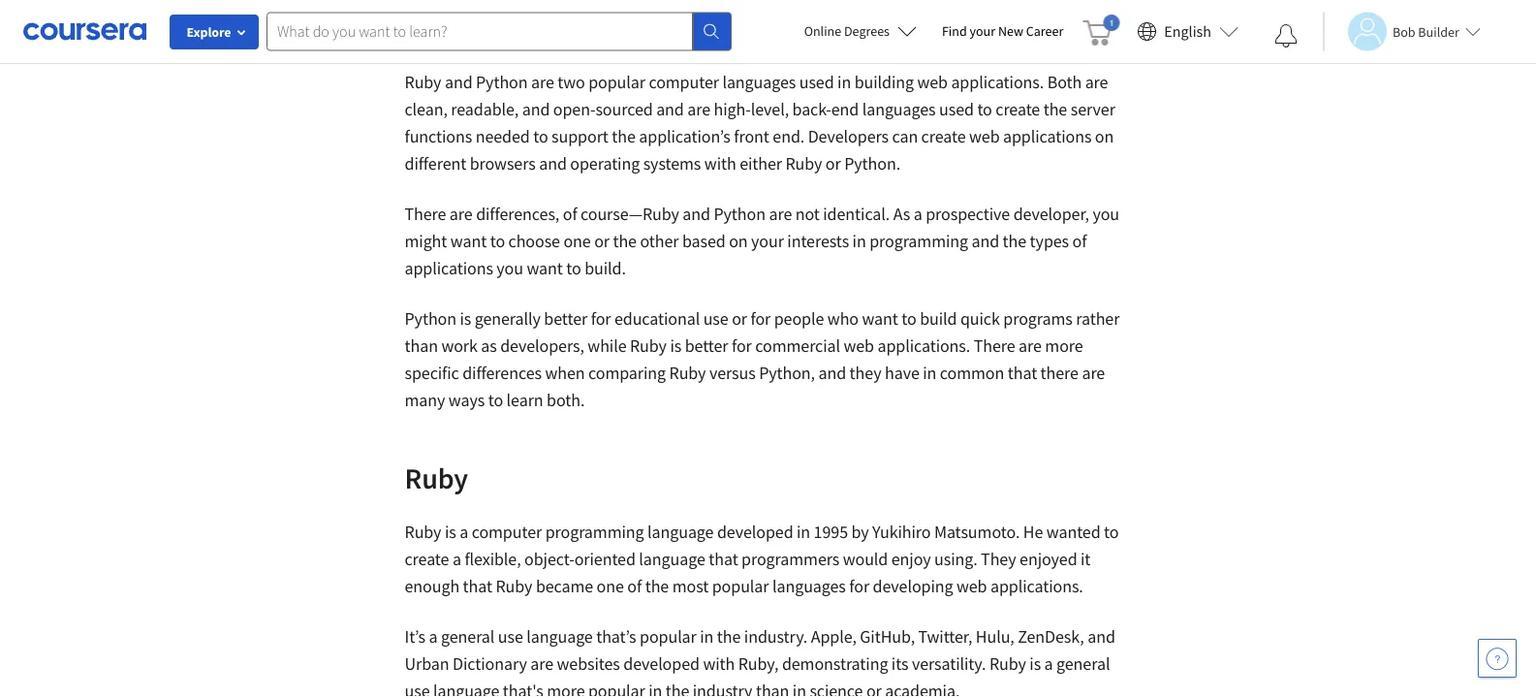 Task type: vqa. For each thing, say whether or not it's contained in the screenshot.
bottommost the use
yes



Task type: describe. For each thing, give the bounding box(es) containing it.
[featured image] a programmer working on a project image
[[405, 0, 1132, 22]]

ruby and python are two popular computer languages used in building web applications. both are clean, readable, and open-sourced and are high-level, back-end languages used to create the server functions needed to support the application's front end. developers can create web applications on different browsers and operating systems with either ruby or python.
[[405, 71, 1116, 175]]

ruby up clean,
[[405, 71, 442, 93]]

functions
[[405, 126, 472, 147]]

in left industry
[[649, 680, 663, 697]]

or inside it's a general use language that's popular in the industry. apple, github, twitter, hulu, zendesk, and urban dictionary are websites developed with ruby, demonstrating its versatility. ruby is a general use language that's more popular in the industry than in science or academia.
[[867, 680, 882, 697]]

developed inside it's a general use language that's popular in the industry. apple, github, twitter, hulu, zendesk, and urban dictionary are websites developed with ruby, demonstrating its versatility. ruby is a general use language that's more popular in the industry than in science or academia.
[[624, 653, 700, 675]]

that inside the python is generally better for educational use or for people who want to build quick programs rather than work as developers, while ruby is better for commercial web applications. there are more specific differences when comparing ruby versus python, and they have in common that there are many ways to learn both.
[[1008, 362, 1038, 384]]

flexible,
[[465, 548, 521, 570]]

ways
[[449, 389, 485, 411]]

based
[[683, 230, 726, 252]]

2 horizontal spatial create
[[996, 98, 1041, 120]]

bob builder
[[1393, 23, 1460, 40]]

with inside it's a general use language that's popular in the industry. apple, github, twitter, hulu, zendesk, and urban dictionary are websites developed with ruby, demonstrating its versatility. ruby is a general use language that's more popular in the industry than in science or academia.
[[703, 653, 735, 675]]

to down differences,
[[490, 230, 505, 252]]

0 vertical spatial of
[[563, 203, 577, 225]]

1995
[[814, 521, 848, 543]]

differences
[[463, 362, 542, 384]]

english
[[1165, 22, 1212, 41]]

ruby down many
[[405, 460, 468, 496]]

learn
[[507, 389, 543, 411]]

the inside the ruby is a computer programming language developed in 1995 by yukihiro matsumoto. he wanted to create a flexible, object-oriented language that programmers would enjoy using. they enjoyed it enough that ruby became one of the most popular languages for developing web applications.
[[645, 575, 669, 597]]

rather
[[1076, 308, 1120, 330]]

urban
[[405, 653, 449, 675]]

on inside there are differences, of course—ruby and python are not identical. as a prospective developer, you might want to choose one or the other based on your interests in programming and the types of applications you want to build.
[[729, 230, 748, 252]]

became
[[536, 575, 594, 597]]

the down sourced
[[612, 126, 636, 147]]

can
[[893, 126, 918, 147]]

shopping cart: 1 item image
[[1083, 15, 1120, 46]]

to down find your new career link
[[978, 98, 993, 120]]

use inside the python is generally better for educational use or for people who want to build quick programs rather than work as developers, while ruby is better for commercial web applications. there are more specific differences when comparing ruby versus python, and they have in common that there are many ways to learn both.
[[704, 308, 729, 330]]

or inside there are differences, of course—ruby and python are not identical. as a prospective developer, you might want to choose one or the other based on your interests in programming and the types of applications you want to build.
[[595, 230, 610, 252]]

open-
[[553, 98, 596, 120]]

and inside it's a general use language that's popular in the industry. apple, github, twitter, hulu, zendesk, and urban dictionary are websites developed with ruby, demonstrating its versatility. ruby is a general use language that's more popular in the industry than in science or academia.
[[1088, 626, 1116, 648]]

web inside the ruby is a computer programming language developed in 1995 by yukihiro matsumoto. he wanted to create a flexible, object-oriented language that programmers would enjoy using. they enjoyed it enough that ruby became one of the most popular languages for developing web applications.
[[957, 575, 987, 597]]

computer inside the ruby is a computer programming language developed in 1995 by yukihiro matsumoto. he wanted to create a flexible, object-oriented language that programmers would enjoy using. they enjoyed it enough that ruby became one of the most popular languages for developing web applications.
[[472, 521, 542, 543]]

readable,
[[451, 98, 519, 120]]

the left industry
[[666, 680, 690, 697]]

is down educational
[[670, 335, 682, 357]]

operating
[[570, 153, 640, 175]]

ruby down end.
[[786, 153, 823, 175]]

needed
[[476, 126, 530, 147]]

two
[[558, 71, 585, 93]]

1 vertical spatial use
[[498, 626, 523, 648]]

programmers
[[742, 548, 840, 570]]

is up work on the left of page
[[460, 308, 471, 330]]

choose
[[509, 230, 560, 252]]

both.
[[547, 389, 585, 411]]

commercial
[[756, 335, 841, 357]]

identical.
[[823, 203, 890, 225]]

1 horizontal spatial you
[[1093, 203, 1120, 225]]

who
[[828, 308, 859, 330]]

people
[[774, 308, 824, 330]]

degrees
[[845, 22, 890, 40]]

and down support
[[539, 153, 567, 175]]

are right there
[[1082, 362, 1106, 384]]

ruby,
[[739, 653, 779, 675]]

or inside ruby and python are two popular computer languages used in building web applications. both are clean, readable, and open-sourced and are high-level, back-end languages used to create the server functions needed to support the application's front end. developers can create web applications on different browsers and operating systems with either ruby or python.
[[826, 153, 841, 175]]

and inside the python is generally better for educational use or for people who want to build quick programs rather than work as developers, while ruby is better for commercial web applications. there are more specific differences when comparing ruby versus python, and they have in common that there are many ways to learn both.
[[819, 362, 847, 384]]

in inside the ruby is a computer programming language developed in 1995 by yukihiro matsumoto. he wanted to create a flexible, object-oriented language that programmers would enjoy using. they enjoyed it enough that ruby became one of the most popular languages for developing web applications.
[[797, 521, 811, 543]]

high-
[[714, 98, 751, 120]]

is inside it's a general use language that's popular in the industry. apple, github, twitter, hulu, zendesk, and urban dictionary are websites developed with ruby, demonstrating its versatility. ruby is a general use language that's more popular in the industry than in science or academia.
[[1030, 653, 1041, 675]]

many
[[405, 389, 445, 411]]

interests
[[788, 230, 849, 252]]

to left the build.
[[567, 257, 581, 279]]

have
[[885, 362, 920, 384]]

websites
[[557, 653, 620, 675]]

2 horizontal spatial of
[[1073, 230, 1087, 252]]

they
[[981, 548, 1017, 570]]

to inside the ruby is a computer programming language developed in 1995 by yukihiro matsumoto. he wanted to create a flexible, object-oriented language that programmers would enjoy using. they enjoyed it enough that ruby became one of the most popular languages for developing web applications.
[[1104, 521, 1119, 543]]

create inside the ruby is a computer programming language developed in 1995 by yukihiro matsumoto. he wanted to create a flexible, object-oriented language that programmers would enjoy using. they enjoyed it enough that ruby became one of the most popular languages for developing web applications.
[[405, 548, 449, 570]]

the down course—ruby on the left
[[613, 230, 637, 252]]

they
[[850, 362, 882, 384]]

for up versus
[[732, 335, 752, 357]]

online degrees
[[804, 22, 890, 40]]

hulu,
[[976, 626, 1015, 648]]

a up flexible,
[[460, 521, 468, 543]]

developers,
[[500, 335, 584, 357]]

specific
[[405, 362, 459, 384]]

find your new career
[[942, 22, 1064, 40]]

python is generally better for educational use or for people who want to build quick programs rather than work as developers, while ruby is better for commercial web applications. there are more specific differences when comparing ruby versus python, and they have in common that there are many ways to learn both.
[[405, 308, 1120, 411]]

in inside ruby and python are two popular computer languages used in building web applications. both are clean, readable, and open-sourced and are high-level, back-end languages used to create the server functions needed to support the application's front end. developers can create web applications on different browsers and operating systems with either ruby or python.
[[838, 71, 851, 93]]

0 vertical spatial used
[[800, 71, 834, 93]]

its
[[892, 653, 909, 675]]

programming inside there are differences, of course—ruby and python are not identical. as a prospective developer, you might want to choose one or the other based on your interests in programming and the types of applications you want to build.
[[870, 230, 969, 252]]

industry.
[[744, 626, 808, 648]]

both
[[1048, 71, 1082, 93]]

bob
[[1393, 23, 1416, 40]]

help center image
[[1486, 647, 1510, 670]]

0 horizontal spatial that
[[463, 575, 493, 597]]

explore
[[187, 23, 231, 41]]

and left 'open-'
[[522, 98, 550, 120]]

academia.
[[885, 680, 960, 697]]

common
[[940, 362, 1005, 384]]

applications inside there are differences, of course—ruby and python are not identical. as a prospective developer, you might want to choose one or the other based on your interests in programming and the types of applications you want to build.
[[405, 257, 493, 279]]

1 horizontal spatial general
[[1057, 653, 1111, 675]]

are inside it's a general use language that's popular in the industry. apple, github, twitter, hulu, zendesk, and urban dictionary are websites developed with ruby, demonstrating its versatility. ruby is a general use language that's more popular in the industry than in science or academia.
[[531, 653, 554, 675]]

differences,
[[476, 203, 560, 225]]

developers
[[808, 126, 889, 147]]

developer,
[[1014, 203, 1090, 225]]

work
[[442, 335, 478, 357]]

python.
[[845, 153, 901, 175]]

bob builder button
[[1324, 12, 1481, 51]]

applications. inside the python is generally better for educational use or for people who want to build quick programs rather than work as developers, while ruby is better for commercial web applications. there are more specific differences when comparing ruby versus python, and they have in common that there are many ways to learn both.
[[878, 335, 971, 357]]

a inside there are differences, of course—ruby and python are not identical. as a prospective developer, you might want to choose one or the other based on your interests in programming and the types of applications you want to build.
[[914, 203, 923, 225]]

types
[[1030, 230, 1070, 252]]

and up application's
[[657, 98, 684, 120]]

course—ruby
[[581, 203, 680, 225]]

1 vertical spatial you
[[497, 257, 524, 279]]

a down the zendesk,
[[1045, 653, 1054, 675]]

computer inside ruby and python are two popular computer languages used in building web applications. both are clean, readable, and open-sourced and are high-level, back-end languages used to create the server functions needed to support the application's front end. developers can create web applications on different browsers and operating systems with either ruby or python.
[[649, 71, 719, 93]]

there inside the python is generally better for educational use or for people who want to build quick programs rather than work as developers, while ruby is better for commercial web applications. there are more specific differences when comparing ruby versus python, and they have in common that there are many ways to learn both.
[[974, 335, 1016, 357]]

there
[[1041, 362, 1079, 384]]

more inside it's a general use language that's popular in the industry. apple, github, twitter, hulu, zendesk, and urban dictionary are websites developed with ruby, demonstrating its versatility. ruby is a general use language that's more popular in the industry than in science or academia.
[[547, 680, 585, 697]]

What do you want to learn? text field
[[267, 12, 693, 51]]

online
[[804, 22, 842, 40]]

building
[[855, 71, 914, 93]]

enjoyed
[[1020, 548, 1078, 570]]

and up readable,
[[445, 71, 473, 93]]

while
[[588, 335, 627, 357]]

popular inside the ruby is a computer programming language developed in 1995 by yukihiro matsumoto. he wanted to create a flexible, object-oriented language that programmers would enjoy using. they enjoyed it enough that ruby became one of the most popular languages for developing web applications.
[[712, 575, 769, 597]]

to down differences
[[488, 389, 503, 411]]

python,
[[759, 362, 815, 384]]

developing
[[873, 575, 954, 597]]

0 vertical spatial want
[[451, 230, 487, 252]]

systems
[[643, 153, 701, 175]]

are left two
[[531, 71, 554, 93]]

and up based
[[683, 203, 711, 225]]

the left types
[[1003, 230, 1027, 252]]

apple,
[[811, 626, 857, 648]]

he
[[1024, 521, 1044, 543]]

oriented
[[575, 548, 636, 570]]

is inside the ruby is a computer programming language developed in 1995 by yukihiro matsumoto. he wanted to create a flexible, object-oriented language that programmers would enjoy using. they enjoyed it enough that ruby became one of the most popular languages for developing web applications.
[[445, 521, 456, 543]]

yukihiro
[[873, 521, 931, 543]]

would
[[843, 548, 888, 570]]

one inside the ruby is a computer programming language developed in 1995 by yukihiro matsumoto. he wanted to create a flexible, object-oriented language that programmers would enjoy using. they enjoyed it enough that ruby became one of the most popular languages for developing web applications.
[[597, 575, 624, 597]]

different
[[405, 153, 467, 175]]

find
[[942, 22, 967, 40]]

web up prospective
[[970, 126, 1000, 147]]

browsers
[[470, 153, 536, 175]]

are up application's
[[688, 98, 711, 120]]

comparing
[[589, 362, 666, 384]]

in inside there are differences, of course—ruby and python are not identical. as a prospective developer, you might want to choose one or the other based on your interests in programming and the types of applications you want to build.
[[853, 230, 866, 252]]

sourced
[[596, 98, 653, 120]]

applications inside ruby and python are two popular computer languages used in building web applications. both are clean, readable, and open-sourced and are high-level, back-end languages used to create the server functions needed to support the application's front end. developers can create web applications on different browsers and operating systems with either ruby or python.
[[1004, 126, 1092, 147]]

matsumoto.
[[935, 521, 1020, 543]]

are down different
[[450, 203, 473, 225]]

zendesk,
[[1018, 626, 1085, 648]]

for up while on the left of the page
[[591, 308, 611, 330]]

as
[[894, 203, 911, 225]]

0 horizontal spatial general
[[441, 626, 495, 648]]

1 vertical spatial languages
[[863, 98, 936, 120]]

versatility.
[[912, 653, 986, 675]]

there inside there are differences, of course—ruby and python are not identical. as a prospective developer, you might want to choose one or the other based on your interests in programming and the types of applications you want to build.
[[405, 203, 446, 225]]

in left science
[[793, 680, 807, 697]]



Task type: locate. For each thing, give the bounding box(es) containing it.
1 horizontal spatial used
[[940, 98, 974, 120]]

0 vertical spatial programming
[[870, 230, 969, 252]]

on right based
[[729, 230, 748, 252]]

0 horizontal spatial use
[[405, 680, 430, 697]]

applications. down enjoyed
[[991, 575, 1084, 597]]

0 vertical spatial python
[[476, 71, 528, 93]]

with
[[705, 153, 737, 175], [703, 653, 735, 675]]

popular up sourced
[[589, 71, 646, 93]]

developed down that's
[[624, 653, 700, 675]]

1 vertical spatial computer
[[472, 521, 542, 543]]

1 horizontal spatial better
[[685, 335, 729, 357]]

0 horizontal spatial create
[[405, 548, 449, 570]]

is up "enough"
[[445, 521, 456, 543]]

online degrees button
[[789, 10, 933, 52]]

using.
[[935, 548, 978, 570]]

are
[[531, 71, 554, 93], [1086, 71, 1109, 93], [688, 98, 711, 120], [450, 203, 473, 225], [769, 203, 792, 225], [1019, 335, 1042, 357], [1082, 362, 1106, 384], [531, 653, 554, 675]]

to right needed
[[533, 126, 548, 147]]

1 horizontal spatial programming
[[870, 230, 969, 252]]

python inside there are differences, of course—ruby and python are not identical. as a prospective developer, you might want to choose one or the other based on your interests in programming and the types of applications you want to build.
[[714, 203, 766, 225]]

0 vertical spatial than
[[405, 335, 438, 357]]

programming down as
[[870, 230, 969, 252]]

twitter,
[[919, 626, 973, 648]]

your right find
[[970, 22, 996, 40]]

1 vertical spatial on
[[729, 230, 748, 252]]

1 vertical spatial want
[[527, 257, 563, 279]]

of
[[563, 203, 577, 225], [1073, 230, 1087, 252], [628, 575, 642, 597]]

computer up flexible,
[[472, 521, 542, 543]]

popular right that's
[[640, 626, 697, 648]]

support
[[552, 126, 609, 147]]

applications down "might"
[[405, 257, 493, 279]]

end.
[[773, 126, 805, 147]]

for down the would
[[850, 575, 870, 597]]

1 vertical spatial create
[[922, 126, 966, 147]]

popular down 'websites'
[[589, 680, 645, 697]]

clean,
[[405, 98, 448, 120]]

1 horizontal spatial use
[[498, 626, 523, 648]]

or inside the python is generally better for educational use or for people who want to build quick programs rather than work as developers, while ruby is better for commercial web applications. there are more specific differences when comparing ruby versus python, and they have in common that there are many ways to learn both.
[[732, 308, 748, 330]]

your inside there are differences, of course—ruby and python are not identical. as a prospective developer, you might want to choose one or the other based on your interests in programming and the types of applications you want to build.
[[752, 230, 784, 252]]

0 vertical spatial you
[[1093, 203, 1120, 225]]

in down identical.
[[853, 230, 866, 252]]

0 horizontal spatial one
[[564, 230, 591, 252]]

to right wanted
[[1104, 521, 1119, 543]]

0 vertical spatial one
[[564, 230, 591, 252]]

2 vertical spatial applications.
[[991, 575, 1084, 597]]

developed
[[717, 521, 794, 543], [624, 653, 700, 675]]

python inside ruby and python are two popular computer languages used in building web applications. both are clean, readable, and open-sourced and are high-level, back-end languages used to create the server functions needed to support the application's front end. developers can create web applications on different browsers and operating systems with either ruby or python.
[[476, 71, 528, 93]]

for inside the ruby is a computer programming language developed in 1995 by yukihiro matsumoto. he wanted to create a flexible, object-oriented language that programmers would enjoy using. they enjoyed it enough that ruby became one of the most popular languages for developing web applications.
[[850, 575, 870, 597]]

than
[[405, 335, 438, 357], [756, 680, 790, 697]]

are left not
[[769, 203, 792, 225]]

and right the zendesk,
[[1088, 626, 1116, 648]]

2 vertical spatial languages
[[773, 575, 846, 597]]

developed up "programmers"
[[717, 521, 794, 543]]

0 vertical spatial more
[[1046, 335, 1084, 357]]

you right developer,
[[1093, 203, 1120, 225]]

new
[[999, 22, 1024, 40]]

1 vertical spatial python
[[714, 203, 766, 225]]

there up "might"
[[405, 203, 446, 225]]

languages up "level,"
[[723, 71, 796, 93]]

with inside ruby and python are two popular computer languages used in building web applications. both are clean, readable, and open-sourced and are high-level, back-end languages used to create the server functions needed to support the application's front end. developers can create web applications on different browsers and operating systems with either ruby or python.
[[705, 153, 737, 175]]

0 vertical spatial developed
[[717, 521, 794, 543]]

1 horizontal spatial more
[[1046, 335, 1084, 357]]

0 horizontal spatial used
[[800, 71, 834, 93]]

it's
[[405, 626, 426, 648]]

is
[[460, 308, 471, 330], [670, 335, 682, 357], [445, 521, 456, 543], [1030, 653, 1041, 675]]

server
[[1071, 98, 1116, 120]]

better
[[544, 308, 588, 330], [685, 335, 729, 357]]

builder
[[1419, 23, 1460, 40]]

the up ruby,
[[717, 626, 741, 648]]

programming inside the ruby is a computer programming language developed in 1995 by yukihiro matsumoto. he wanted to create a flexible, object-oriented language that programmers would enjoy using. they enjoyed it enough that ruby became one of the most popular languages for developing web applications.
[[546, 521, 644, 543]]

one
[[564, 230, 591, 252], [597, 575, 624, 597]]

build.
[[585, 257, 626, 279]]

there
[[405, 203, 446, 225], [974, 335, 1016, 357]]

1 horizontal spatial your
[[970, 22, 996, 40]]

than inside the python is generally better for educational use or for people who want to build quick programs rather than work as developers, while ruby is better for commercial web applications. there are more specific differences when comparing ruby versus python, and they have in common that there are many ways to learn both.
[[405, 335, 438, 357]]

2 vertical spatial want
[[862, 308, 899, 330]]

of down oriented
[[628, 575, 642, 597]]

1 horizontal spatial on
[[1096, 126, 1114, 147]]

in inside the python is generally better for educational use or for people who want to build quick programs rather than work as developers, while ruby is better for commercial web applications. there are more specific differences when comparing ruby versus python, and they have in common that there are many ways to learn both.
[[923, 362, 937, 384]]

ruby is a computer programming language developed in 1995 by yukihiro matsumoto. he wanted to create a flexible, object-oriented language that programmers would enjoy using. they enjoyed it enough that ruby became one of the most popular languages for developing web applications.
[[405, 521, 1119, 597]]

demonstrating
[[782, 653, 889, 675]]

more down 'websites'
[[547, 680, 585, 697]]

python up based
[[714, 203, 766, 225]]

2 vertical spatial python
[[405, 308, 457, 330]]

want down choose
[[527, 257, 563, 279]]

1 vertical spatial there
[[974, 335, 1016, 357]]

the down both
[[1044, 98, 1068, 120]]

ruby down flexible,
[[496, 575, 533, 597]]

and down prospective
[[972, 230, 1000, 252]]

that's
[[596, 626, 637, 648]]

explore button
[[170, 15, 259, 49]]

or right science
[[867, 680, 882, 697]]

1 vertical spatial of
[[1073, 230, 1087, 252]]

1 vertical spatial one
[[597, 575, 624, 597]]

2 vertical spatial of
[[628, 575, 642, 597]]

0 horizontal spatial applications
[[405, 257, 493, 279]]

1 horizontal spatial that
[[709, 548, 738, 570]]

general down the zendesk,
[[1057, 653, 1111, 675]]

0 vertical spatial applications
[[1004, 126, 1092, 147]]

programming
[[870, 230, 969, 252], [546, 521, 644, 543]]

for left people
[[751, 308, 771, 330]]

with left the either
[[705, 153, 737, 175]]

more up there
[[1046, 335, 1084, 357]]

a left flexible,
[[453, 548, 461, 570]]

use down urban
[[405, 680, 430, 697]]

that left "programmers"
[[709, 548, 738, 570]]

web inside the python is generally better for educational use or for people who want to build quick programs rather than work as developers, while ruby is better for commercial web applications. there are more specific differences when comparing ruby versus python, and they have in common that there are many ways to learn both.
[[844, 335, 875, 357]]

0 vertical spatial better
[[544, 308, 588, 330]]

1 horizontal spatial developed
[[717, 521, 794, 543]]

1 vertical spatial applications
[[405, 257, 493, 279]]

0 vertical spatial use
[[704, 308, 729, 330]]

the
[[1044, 98, 1068, 120], [612, 126, 636, 147], [613, 230, 637, 252], [1003, 230, 1027, 252], [645, 575, 669, 597], [717, 626, 741, 648], [666, 680, 690, 697]]

0 vertical spatial on
[[1096, 126, 1114, 147]]

applications
[[1004, 126, 1092, 147], [405, 257, 493, 279]]

1 vertical spatial better
[[685, 335, 729, 357]]

english button
[[1130, 0, 1247, 63]]

2 horizontal spatial use
[[704, 308, 729, 330]]

0 horizontal spatial computer
[[472, 521, 542, 543]]

are up that's
[[531, 653, 554, 675]]

web right building
[[918, 71, 948, 93]]

developed inside the ruby is a computer programming language developed in 1995 by yukihiro matsumoto. he wanted to create a flexible, object-oriented language that programmers would enjoy using. they enjoyed it enough that ruby became one of the most popular languages for developing web applications.
[[717, 521, 794, 543]]

than down ruby,
[[756, 680, 790, 697]]

prospective
[[926, 203, 1010, 225]]

general up dictionary at the left bottom
[[441, 626, 495, 648]]

1 vertical spatial developed
[[624, 653, 700, 675]]

is down the zendesk,
[[1030, 653, 1041, 675]]

than inside it's a general use language that's popular in the industry. apple, github, twitter, hulu, zendesk, and urban dictionary are websites developed with ruby, demonstrating its versatility. ruby is a general use language that's more popular in the industry than in science or academia.
[[756, 680, 790, 697]]

languages inside the ruby is a computer programming language developed in 1995 by yukihiro matsumoto. he wanted to create a flexible, object-oriented language that programmers would enjoy using. they enjoyed it enough that ruby became one of the most popular languages for developing web applications.
[[773, 575, 846, 597]]

1 horizontal spatial python
[[476, 71, 528, 93]]

ruby down educational
[[630, 335, 667, 357]]

1 horizontal spatial one
[[597, 575, 624, 597]]

or up the build.
[[595, 230, 610, 252]]

computer up application's
[[649, 71, 719, 93]]

0 horizontal spatial on
[[729, 230, 748, 252]]

languages
[[723, 71, 796, 93], [863, 98, 936, 120], [773, 575, 846, 597]]

popular
[[589, 71, 646, 93], [712, 575, 769, 597], [640, 626, 697, 648], [589, 680, 645, 697]]

your
[[970, 22, 996, 40], [752, 230, 784, 252]]

0 vertical spatial with
[[705, 153, 737, 175]]

coursera image
[[23, 16, 146, 47]]

or up versus
[[732, 308, 748, 330]]

more inside the python is generally better for educational use or for people who want to build quick programs rather than work as developers, while ruby is better for commercial web applications. there are more specific differences when comparing ruby versus python, and they have in common that there are many ways to learn both.
[[1046, 335, 1084, 357]]

it's a general use language that's popular in the industry. apple, github, twitter, hulu, zendesk, and urban dictionary are websites developed with ruby, demonstrating its versatility. ruby is a general use language that's more popular in the industry than in science or academia.
[[405, 626, 1116, 697]]

1 vertical spatial your
[[752, 230, 784, 252]]

used
[[800, 71, 834, 93], [940, 98, 974, 120]]

languages up can
[[863, 98, 936, 120]]

python inside the python is generally better for educational use or for people who want to build quick programs rather than work as developers, while ruby is better for commercial web applications. there are more specific differences when comparing ruby versus python, and they have in common that there are many ways to learn both.
[[405, 308, 457, 330]]

back-
[[793, 98, 832, 120]]

science
[[810, 680, 863, 697]]

there down the quick
[[974, 335, 1016, 357]]

generally
[[475, 308, 541, 330]]

application's
[[639, 126, 731, 147]]

use up versus
[[704, 308, 729, 330]]

dictionary
[[453, 653, 527, 675]]

2 horizontal spatial want
[[862, 308, 899, 330]]

0 vertical spatial languages
[[723, 71, 796, 93]]

0 vertical spatial there
[[405, 203, 446, 225]]

as
[[481, 335, 497, 357]]

python up readable,
[[476, 71, 528, 93]]

None search field
[[267, 12, 732, 51]]

programs
[[1004, 308, 1073, 330]]

in left 1995
[[797, 521, 811, 543]]

applications. down build
[[878, 335, 971, 357]]

1 horizontal spatial computer
[[649, 71, 719, 93]]

of right types
[[1073, 230, 1087, 252]]

1 vertical spatial that
[[709, 548, 738, 570]]

0 horizontal spatial programming
[[546, 521, 644, 543]]

level,
[[751, 98, 789, 120]]

the left most
[[645, 575, 669, 597]]

use
[[704, 308, 729, 330], [498, 626, 523, 648], [405, 680, 430, 697]]

programming up oriented
[[546, 521, 644, 543]]

in right have on the right bottom of page
[[923, 362, 937, 384]]

2 horizontal spatial that
[[1008, 362, 1038, 384]]

ruby inside it's a general use language that's popular in the industry. apple, github, twitter, hulu, zendesk, and urban dictionary are websites developed with ruby, demonstrating its versatility. ruby is a general use language that's more popular in the industry than in science or academia.
[[990, 653, 1027, 675]]

2 vertical spatial create
[[405, 548, 449, 570]]

applications down server in the right top of the page
[[1004, 126, 1092, 147]]

by
[[852, 521, 869, 543]]

and left they
[[819, 362, 847, 384]]

1 horizontal spatial applications
[[1004, 126, 1092, 147]]

2 vertical spatial use
[[405, 680, 430, 697]]

want right who
[[862, 308, 899, 330]]

applications. inside ruby and python are two popular computer languages used in building web applications. both are clean, readable, and open-sourced and are high-level, back-end languages used to create the server functions needed to support the application's front end. developers can create web applications on different browsers and operating systems with either ruby or python.
[[952, 71, 1044, 93]]

0 vertical spatial applications.
[[952, 71, 1044, 93]]

0 vertical spatial your
[[970, 22, 996, 40]]

with up industry
[[703, 653, 735, 675]]

0 horizontal spatial you
[[497, 257, 524, 279]]

create
[[996, 98, 1041, 120], [922, 126, 966, 147], [405, 548, 449, 570]]

applications. inside the ruby is a computer programming language developed in 1995 by yukihiro matsumoto. he wanted to create a flexible, object-oriented language that programmers would enjoy using. they enjoyed it enough that ruby became one of the most popular languages for developing web applications.
[[991, 575, 1084, 597]]

0 horizontal spatial want
[[451, 230, 487, 252]]

versus
[[710, 362, 756, 384]]

than up specific
[[405, 335, 438, 357]]

on inside ruby and python are two popular computer languages used in building web applications. both are clean, readable, and open-sourced and are high-level, back-end languages used to create the server functions needed to support the application's front end. developers can create web applications on different browsers and operating systems with either ruby or python.
[[1096, 126, 1114, 147]]

2 vertical spatial that
[[463, 575, 493, 597]]

ruby down hulu,
[[990, 653, 1027, 675]]

one inside there are differences, of course—ruby and python are not identical. as a prospective developer, you might want to choose one or the other based on your interests in programming and the types of applications you want to build.
[[564, 230, 591, 252]]

0 vertical spatial that
[[1008, 362, 1038, 384]]

to
[[978, 98, 993, 120], [533, 126, 548, 147], [490, 230, 505, 252], [567, 257, 581, 279], [902, 308, 917, 330], [488, 389, 503, 411], [1104, 521, 1119, 543]]

a right it's
[[429, 626, 438, 648]]

0 horizontal spatial developed
[[624, 653, 700, 675]]

enjoy
[[892, 548, 931, 570]]

popular inside ruby and python are two popular computer languages used in building web applications. both are clean, readable, and open-sourced and are high-level, back-end languages used to create the server functions needed to support the application's front end. developers can create web applications on different browsers and operating systems with either ruby or python.
[[589, 71, 646, 93]]

might
[[405, 230, 447, 252]]

when
[[545, 362, 585, 384]]

1 horizontal spatial there
[[974, 335, 1016, 357]]

create up "enough"
[[405, 548, 449, 570]]

other
[[640, 230, 679, 252]]

0 horizontal spatial there
[[405, 203, 446, 225]]

2 horizontal spatial python
[[714, 203, 766, 225]]

you
[[1093, 203, 1120, 225], [497, 257, 524, 279]]

used down find
[[940, 98, 974, 120]]

web down using.
[[957, 575, 987, 597]]

and
[[445, 71, 473, 93], [522, 98, 550, 120], [657, 98, 684, 120], [539, 153, 567, 175], [683, 203, 711, 225], [972, 230, 1000, 252], [819, 362, 847, 384], [1088, 626, 1116, 648]]

it
[[1081, 548, 1091, 570]]

0 horizontal spatial than
[[405, 335, 438, 357]]

create left server in the right top of the page
[[996, 98, 1041, 120]]

object-
[[525, 548, 575, 570]]

0 horizontal spatial more
[[547, 680, 585, 697]]

are up server in the right top of the page
[[1086, 71, 1109, 93]]

in down most
[[700, 626, 714, 648]]

1 vertical spatial programming
[[546, 521, 644, 543]]

0 horizontal spatial of
[[563, 203, 577, 225]]

ruby up "enough"
[[405, 521, 442, 543]]

1 vertical spatial with
[[703, 653, 735, 675]]

your left 'interests'
[[752, 230, 784, 252]]

languages down "programmers"
[[773, 575, 846, 597]]

either
[[740, 153, 782, 175]]

more
[[1046, 335, 1084, 357], [547, 680, 585, 697]]

to left build
[[902, 308, 917, 330]]

1 vertical spatial more
[[547, 680, 585, 697]]

1 horizontal spatial want
[[527, 257, 563, 279]]

1 vertical spatial applications.
[[878, 335, 971, 357]]

show notifications image
[[1275, 24, 1298, 48]]

want inside the python is generally better for educational use or for people who want to build quick programs rather than work as developers, while ruby is better for commercial web applications. there are more specific differences when comparing ruby versus python, and they have in common that there are many ways to learn both.
[[862, 308, 899, 330]]

1 horizontal spatial of
[[628, 575, 642, 597]]

1 vertical spatial than
[[756, 680, 790, 697]]

better up developers, at the left of page
[[544, 308, 588, 330]]

0 vertical spatial general
[[441, 626, 495, 648]]

1 horizontal spatial than
[[756, 680, 790, 697]]

0 vertical spatial create
[[996, 98, 1041, 120]]

that down flexible,
[[463, 575, 493, 597]]

ruby left versus
[[670, 362, 706, 384]]

build
[[920, 308, 957, 330]]

create right can
[[922, 126, 966, 147]]

0 horizontal spatial python
[[405, 308, 457, 330]]

are down "programs"
[[1019, 335, 1042, 357]]

1 horizontal spatial create
[[922, 126, 966, 147]]

0 horizontal spatial your
[[752, 230, 784, 252]]

front
[[734, 126, 770, 147]]

computer
[[649, 71, 719, 93], [472, 521, 542, 543]]

github,
[[860, 626, 915, 648]]

0 vertical spatial computer
[[649, 71, 719, 93]]

1 vertical spatial general
[[1057, 653, 1111, 675]]

most
[[673, 575, 709, 597]]

enough
[[405, 575, 460, 597]]

0 horizontal spatial better
[[544, 308, 588, 330]]

1 vertical spatial used
[[940, 98, 974, 120]]

applications. down find your new career link
[[952, 71, 1044, 93]]

one up the build.
[[564, 230, 591, 252]]

not
[[796, 203, 820, 225]]

of inside the ruby is a computer programming language developed in 1995 by yukihiro matsumoto. he wanted to create a flexible, object-oriented language that programmers would enjoy using. they enjoyed it enough that ruby became one of the most popular languages for developing web applications.
[[628, 575, 642, 597]]

want
[[451, 230, 487, 252], [527, 257, 563, 279], [862, 308, 899, 330]]



